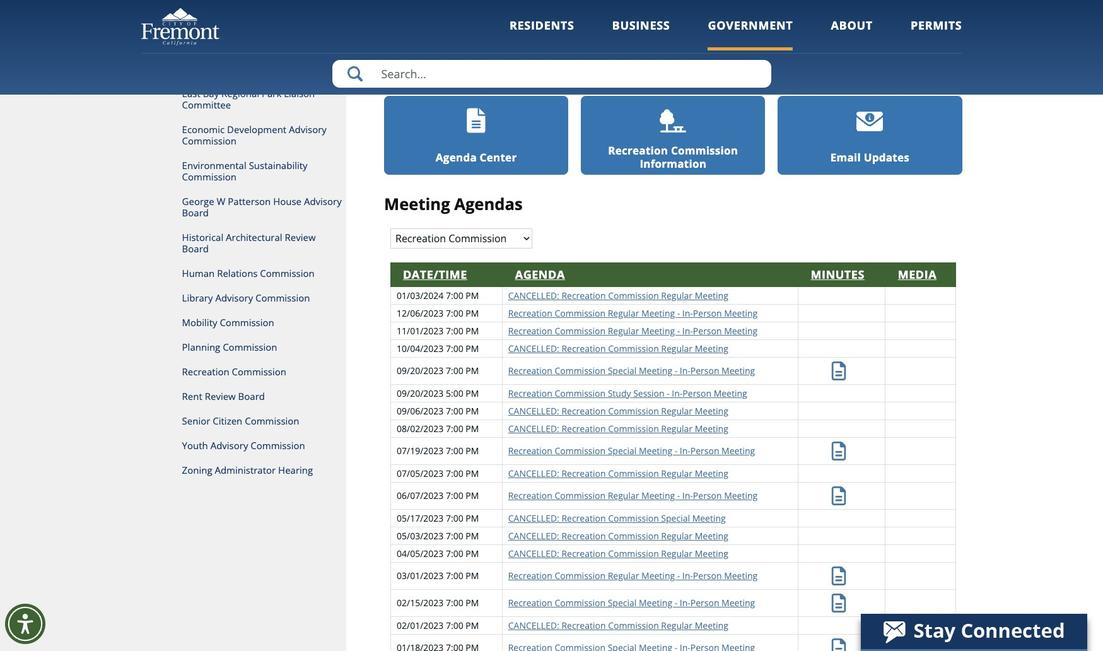 Task type: describe. For each thing, give the bounding box(es) containing it.
tree and bench image
[[660, 108, 687, 135]]

park
[[262, 87, 282, 100]]

7:00 for 05/17/2023
[[446, 512, 464, 524]]

7:00 for 09/06/2023
[[446, 405, 464, 417]]

commission inside "link"
[[232, 365, 286, 378]]

special for 02/15/2023 7:00 pm
[[608, 597, 637, 609]]

recreation commission inside "link"
[[182, 365, 286, 378]]

senior
[[182, 415, 210, 427]]

- for 12/06/2023 7:00 pm
[[677, 307, 680, 319]]

pm for 09/20/2023 5:00 pm
[[466, 387, 479, 399]]

7:00 for 12/06/2023
[[446, 307, 464, 319]]

library advisory commission link
[[141, 286, 346, 310]]

01/03/2024 7:00 pm
[[397, 289, 479, 301]]

cancelled: recreation commission regular meeting for 05/03/2023 7:00 pm
[[508, 530, 729, 542]]

pm for 12/06/2023 7:00 pm
[[466, 307, 479, 319]]

patterson
[[228, 195, 271, 208]]

size:
[[917, 63, 934, 74]]

7:00 for 03/01/2023
[[446, 570, 464, 582]]

development
[[227, 123, 287, 136]]

09/06/2023
[[397, 405, 444, 417]]

meeting agendas
[[384, 193, 523, 215]]

5:00
[[446, 387, 464, 399]]

in- for 03/01/2023 7:00 pm
[[683, 570, 693, 582]]

09/20/2023 for 09/20/2023 5:00 pm
[[397, 387, 444, 399]]

agenda center link
[[384, 96, 569, 175]]

recreation commission special meeting - in-person meeting for 09/20/2023 7:00 pm
[[508, 365, 755, 377]]

board inside george w patterson house advisory board
[[182, 206, 209, 219]]

historical architectural review board
[[182, 231, 316, 255]]

person for 11/01/2023 7:00 pm
[[693, 325, 722, 337]]

7:00 for 09/20/2023
[[446, 365, 464, 377]]

mobility
[[182, 316, 217, 329]]

george w patterson house advisory board link
[[141, 189, 346, 225]]

cancelled: recreation commission regular meeting link for 08/02/2023 7:00 pm
[[508, 422, 729, 434]]

font
[[898, 63, 915, 74]]

library
[[182, 292, 213, 304]]

mobility commission link
[[141, 310, 346, 335]]

relations
[[217, 267, 258, 280]]

person for 02/15/2023 7:00 pm
[[691, 597, 720, 609]]

- for 07/19/2023 7:00 pm
[[675, 445, 678, 457]]

george w patterson house advisory board
[[182, 195, 342, 219]]

08/02/2023 7:00 pm
[[397, 422, 479, 434]]

7:00 for 04/05/2023
[[446, 547, 464, 559]]

zoning administrator hearing link
[[141, 458, 346, 483]]

recreation commission link
[[141, 360, 346, 384]]

recreation commission regular meeting - in-person meeting for 11/01/2023 7:00 pm
[[508, 325, 758, 337]]

youth advisory commission link
[[141, 433, 346, 458]]

center
[[480, 150, 517, 165]]

04/05/2023 7:00 pm
[[397, 547, 479, 559]]

recreation commission information link
[[581, 96, 766, 175]]

cancelled: for 08/02/2023 7:00 pm
[[508, 422, 560, 434]]

w
[[217, 195, 226, 208]]

planning
[[182, 341, 220, 353]]

study
[[608, 387, 631, 399]]

pm for 11/01/2023 7:00 pm
[[466, 325, 479, 337]]

cancelled: recreation commission regular meeting for 07/05/2023 7:00 pm
[[508, 467, 729, 479]]

commission inside environmental sustainability commission
[[182, 170, 237, 183]]

government
[[708, 18, 793, 33]]

email updates
[[831, 150, 910, 165]]

youth advisory commission
[[182, 439, 305, 452]]

recreation commission regular meeting - in-person meeting link for 12/06/2023 7:00 pm
[[508, 307, 758, 319]]

cancelled: for 05/17/2023 7:00 pm
[[508, 512, 560, 524]]

recreation inside recreation commission information
[[608, 143, 668, 158]]

09/06/2023 7:00 pm
[[397, 405, 479, 417]]

economic
[[182, 123, 225, 136]]

architectural
[[226, 231, 282, 244]]

sustainability
[[249, 159, 308, 172]]

media link
[[898, 267, 937, 282]]

- for 09/20/2023 5:00 pm
[[667, 387, 670, 399]]

7:00 for 02/01/2023
[[446, 619, 464, 631]]

pm for 07/05/2023 7:00 pm
[[466, 467, 479, 479]]

7:00 for 05/03/2023
[[446, 530, 464, 542]]

agendas
[[454, 193, 523, 215]]

05/03/2023 7:00 pm
[[397, 530, 479, 542]]

permits link
[[911, 18, 963, 50]]

- for 02/15/2023 7:00 pm
[[675, 597, 678, 609]]

recreation commission special meeting - in-person meeting for 02/15/2023 7:00 pm
[[508, 597, 755, 609]]

planning commission
[[182, 341, 277, 353]]

human relations commission link
[[141, 261, 346, 286]]

person for 09/20/2023 7:00 pm
[[691, 365, 720, 377]]

minutes
[[811, 267, 865, 282]]

+ link
[[939, 63, 953, 74]]

recreation commission study session - in-person meeting link
[[508, 387, 748, 399]]

cancelled: for 10/04/2023 7:00 pm
[[508, 342, 560, 354]]

review inside rent review board link
[[205, 390, 236, 403]]

special for 07/19/2023 7:00 pm
[[608, 445, 637, 457]]

cancelled: recreation commission regular meeting link for 09/06/2023 7:00 pm
[[508, 405, 729, 417]]

historical
[[182, 231, 223, 244]]

recreation commission information
[[608, 143, 738, 171]]

stay connected image
[[861, 614, 1087, 649]]

date/time link
[[403, 267, 468, 282]]

zoning
[[182, 464, 212, 476]]

email
[[831, 150, 861, 165]]

pm for 01/03/2024 7:00 pm
[[466, 289, 479, 301]]

subscribe image
[[857, 111, 884, 131]]

planning commission link
[[141, 335, 346, 360]]

government link
[[708, 18, 793, 50]]

05/17/2023 7:00 pm
[[397, 512, 479, 524]]

board inside rent review board link
[[238, 390, 265, 403]]

george
[[182, 195, 214, 208]]

recreation commission regular meeting - in-person meeting for 06/07/2023 7:00 pm
[[508, 490, 758, 502]]

recreation commission study session - in-person meeting
[[508, 387, 748, 399]]

pm for 09/20/2023 7:00 pm
[[466, 365, 479, 377]]

minutes link
[[811, 267, 865, 282]]

font size:
[[898, 63, 934, 74]]

12/06/2023 7:00 pm
[[397, 307, 479, 319]]

cancelled: recreation commission regular meeting for 10/04/2023 7:00 pm
[[508, 342, 729, 354]]

pm for 02/01/2023 7:00 pm
[[466, 619, 479, 631]]

cancelled: recreation commission regular meeting for 08/02/2023 7:00 pm
[[508, 422, 729, 434]]

05/03/2023
[[397, 530, 444, 542]]

senior citizen commission link
[[141, 409, 346, 433]]

agenda link
[[515, 267, 565, 282]]

+
[[948, 63, 953, 74]]

board inside historical architectural review board
[[182, 242, 209, 255]]

01/03/2024
[[397, 289, 444, 301]]

0 vertical spatial recreation commission
[[384, 4, 682, 38]]

library advisory commission
[[182, 292, 310, 304]]

7:00 for 07/19/2023
[[446, 445, 464, 457]]

economic development advisory commission link
[[141, 117, 346, 153]]

- for 03/01/2023 7:00 pm
[[677, 570, 680, 582]]

02/01/2023
[[397, 619, 444, 631]]

environmental sustainability commission link
[[141, 153, 346, 189]]

in- for 09/20/2023 5:00 pm
[[672, 387, 683, 399]]

recreation commission special meeting - in-person meeting link for 09/20/2023 7:00 pm
[[508, 365, 755, 377]]

10/04/2023 7:00 pm
[[397, 342, 479, 354]]

recreation commission regular meeting - in-person meeting link for 06/07/2023 7:00 pm
[[508, 490, 758, 502]]

cancelled: recreation commission regular meeting link for 10/04/2023 7:00 pm
[[508, 342, 729, 354]]

about link
[[831, 18, 873, 50]]

7:00 for 10/04/2023
[[446, 342, 464, 354]]

recreation commission regular meeting - in-person meeting for 03/01/2023 7:00 pm
[[508, 570, 758, 582]]

agenda center
[[436, 150, 517, 165]]



Task type: vqa. For each thing, say whether or not it's contained in the screenshot.


Task type: locate. For each thing, give the bounding box(es) containing it.
1 recreation commission special meeting - in-person meeting from the top
[[508, 365, 755, 377]]

in- for 11/01/2023 7:00 pm
[[683, 325, 693, 337]]

1 vertical spatial recreation commission special meeting - in-person meeting link
[[508, 445, 755, 457]]

7:00 up 07/05/2023 7:00 pm
[[446, 445, 464, 457]]

review up citizen
[[205, 390, 236, 403]]

2 cancelled: recreation commission regular meeting link from the top
[[508, 342, 729, 354]]

3 recreation commission regular meeting - in-person meeting from the top
[[508, 490, 758, 502]]

7:00 for 01/03/2024
[[446, 289, 464, 301]]

0 horizontal spatial recreation commission
[[182, 365, 286, 378]]

-
[[963, 63, 965, 74], [677, 307, 680, 319], [677, 325, 680, 337], [675, 365, 678, 377], [667, 387, 670, 399], [675, 445, 678, 457], [677, 490, 680, 502], [677, 570, 680, 582], [675, 597, 678, 609]]

rent review board
[[182, 390, 265, 403]]

0 vertical spatial agenda
[[436, 150, 477, 165]]

liaison
[[284, 87, 315, 100]]

12 7:00 from the top
[[446, 530, 464, 542]]

senior citizen commission
[[182, 415, 299, 427]]

Search text field
[[332, 60, 771, 88]]

0 vertical spatial 09/20/2023
[[397, 365, 444, 377]]

02/01/2023 7:00 pm
[[397, 619, 479, 631]]

advisory down liaison
[[289, 123, 327, 136]]

8 cancelled: from the top
[[508, 547, 560, 559]]

person for 07/19/2023 7:00 pm
[[691, 445, 720, 457]]

cancelled: recreation commission regular meeting link for 04/05/2023 7:00 pm
[[508, 547, 729, 559]]

03/01/2023 7:00 pm
[[397, 570, 479, 582]]

pm up 08/02/2023 7:00 pm
[[466, 405, 479, 417]]

15 pm from the top
[[466, 570, 479, 582]]

pm up 07/05/2023 7:00 pm
[[466, 445, 479, 457]]

cancelled: for 05/03/2023 7:00 pm
[[508, 530, 560, 542]]

media
[[898, 267, 937, 282]]

09/20/2023 5:00 pm
[[397, 387, 479, 399]]

2 7:00 from the top
[[446, 307, 464, 319]]

pm down 02/15/2023 7:00 pm
[[466, 619, 479, 631]]

2 vertical spatial recreation commission special meeting - in-person meeting
[[508, 597, 755, 609]]

5 cancelled: recreation commission regular meeting link from the top
[[508, 467, 729, 479]]

04/05/2023
[[397, 547, 444, 559]]

11/01/2023
[[397, 325, 444, 337]]

1 vertical spatial agenda
[[515, 267, 565, 282]]

administrator
[[215, 464, 276, 476]]

5 7:00 from the top
[[446, 365, 464, 377]]

7:00 up 02/01/2023 7:00 pm
[[446, 597, 464, 609]]

board down recreation commission "link" at bottom left
[[238, 390, 265, 403]]

1 recreation commission regular meeting - in-person meeting link from the top
[[508, 307, 758, 319]]

07/05/2023 7:00 pm
[[397, 467, 479, 479]]

zoning administrator hearing
[[182, 464, 313, 476]]

cancelled: recreation commission regular meeting link for 05/03/2023 7:00 pm
[[508, 530, 729, 542]]

cancelled: for 07/05/2023 7:00 pm
[[508, 467, 560, 479]]

9 pm from the top
[[466, 445, 479, 457]]

person
[[693, 307, 722, 319], [693, 325, 722, 337], [691, 365, 720, 377], [683, 387, 712, 399], [691, 445, 720, 457], [693, 490, 722, 502], [693, 570, 722, 582], [691, 597, 720, 609]]

pm up 02/01/2023 7:00 pm
[[466, 597, 479, 609]]

2 pm from the top
[[466, 307, 479, 319]]

recreation inside recreation commission "link"
[[182, 365, 229, 378]]

pm for 02/15/2023 7:00 pm
[[466, 597, 479, 609]]

pm up 05/17/2023 7:00 pm
[[466, 490, 479, 502]]

pm down "05/03/2023 7:00 pm"
[[466, 547, 479, 559]]

recreation commission down planning commission
[[182, 365, 286, 378]]

- for 06/07/2023 7:00 pm
[[677, 490, 680, 502]]

8 cancelled: recreation commission regular meeting link from the top
[[508, 619, 729, 631]]

cancelled: recreation commission regular meeting link for 02/01/2023 7:00 pm
[[508, 619, 729, 631]]

2 cancelled: from the top
[[508, 342, 560, 354]]

meeting
[[384, 193, 450, 215], [695, 289, 729, 301], [642, 307, 675, 319], [724, 307, 758, 319], [642, 325, 675, 337], [724, 325, 758, 337], [695, 342, 729, 354], [639, 365, 673, 377], [722, 365, 755, 377], [714, 387, 748, 399], [695, 405, 729, 417], [695, 422, 729, 434], [639, 445, 673, 457], [722, 445, 755, 457], [695, 467, 729, 479], [642, 490, 675, 502], [724, 490, 758, 502], [693, 512, 726, 524], [695, 530, 729, 542], [695, 547, 729, 559], [642, 570, 675, 582], [724, 570, 758, 582], [639, 597, 673, 609], [722, 597, 755, 609], [695, 619, 729, 631]]

in- for 09/20/2023 7:00 pm
[[680, 365, 691, 377]]

pm for 05/17/2023 7:00 pm
[[466, 512, 479, 524]]

1 vertical spatial board
[[182, 242, 209, 255]]

rent review board link
[[141, 384, 346, 409]]

pm down 07/19/2023 7:00 pm
[[466, 467, 479, 479]]

7:00 for 08/02/2023
[[446, 422, 464, 434]]

0 vertical spatial board
[[182, 206, 209, 219]]

recreation commission
[[384, 4, 682, 38], [182, 365, 286, 378]]

pm for 10/04/2023 7:00 pm
[[466, 342, 479, 354]]

5 pm from the top
[[466, 365, 479, 377]]

advisory
[[289, 123, 327, 136], [304, 195, 342, 208], [215, 292, 253, 304], [211, 439, 248, 452]]

recreation commission up search text box
[[384, 4, 682, 38]]

agenda for agenda
[[515, 267, 565, 282]]

cancelled: recreation commission regular meeting for 01/03/2024 7:00 pm
[[508, 289, 729, 301]]

6 cancelled: from the top
[[508, 512, 560, 524]]

- for 11/01/2023 7:00 pm
[[677, 325, 680, 337]]

4 recreation commission regular meeting - in-person meeting from the top
[[508, 570, 758, 582]]

cancelled: recreation commission special meeting link
[[508, 512, 726, 524]]

7:00 up "05/03/2023 7:00 pm"
[[446, 512, 464, 524]]

16 pm from the top
[[466, 597, 479, 609]]

in- for 07/19/2023 7:00 pm
[[680, 445, 691, 457]]

7 pm from the top
[[466, 405, 479, 417]]

1 vertical spatial recreation commission special meeting - in-person meeting
[[508, 445, 755, 457]]

17 pm from the top
[[466, 619, 479, 631]]

1 7:00 from the top
[[446, 289, 464, 301]]

7:00 for 07/05/2023
[[446, 467, 464, 479]]

cancelled: recreation commission regular meeting for 09/06/2023 7:00 pm
[[508, 405, 729, 417]]

updates
[[864, 150, 910, 165]]

08/02/2023
[[397, 422, 444, 434]]

person for 03/01/2023 7:00 pm
[[693, 570, 722, 582]]

cancelled:
[[508, 289, 560, 301], [508, 342, 560, 354], [508, 405, 560, 417], [508, 422, 560, 434], [508, 467, 560, 479], [508, 512, 560, 524], [508, 530, 560, 542], [508, 547, 560, 559], [508, 619, 560, 631]]

pm up 09/20/2023 5:00 pm at bottom
[[466, 365, 479, 377]]

16 7:00 from the top
[[446, 619, 464, 631]]

human relations commission
[[182, 267, 315, 280]]

historical architectural review board link
[[141, 225, 346, 261]]

review inside historical architectural review board
[[285, 231, 316, 244]]

recreation commission special meeting - in-person meeting for 07/19/2023 7:00 pm
[[508, 445, 755, 457]]

9 7:00 from the top
[[446, 467, 464, 479]]

recreation commission special meeting - in-person meeting link
[[508, 365, 755, 377], [508, 445, 755, 457], [508, 597, 755, 609]]

cancelled: recreation commission regular meeting for 02/01/2023 7:00 pm
[[508, 619, 729, 631]]

0 vertical spatial review
[[285, 231, 316, 244]]

date/time
[[403, 267, 468, 282]]

board up human
[[182, 242, 209, 255]]

environmental sustainability commission
[[182, 159, 308, 183]]

environmental
[[182, 159, 247, 172]]

7:00 down 02/15/2023 7:00 pm
[[446, 619, 464, 631]]

02/15/2023
[[397, 597, 444, 609]]

3 recreation commission regular meeting - in-person meeting link from the top
[[508, 490, 758, 502]]

09/20/2023 for 09/20/2023 7:00 pm
[[397, 365, 444, 377]]

1 cancelled: recreation commission regular meeting link from the top
[[508, 289, 729, 301]]

cancelled: recreation commission regular meeting link
[[508, 289, 729, 301], [508, 342, 729, 354], [508, 405, 729, 417], [508, 422, 729, 434], [508, 467, 729, 479], [508, 530, 729, 542], [508, 547, 729, 559], [508, 619, 729, 631]]

09/20/2023 down 10/04/2023
[[397, 365, 444, 377]]

3 cancelled: recreation commission regular meeting link from the top
[[508, 405, 729, 417]]

4 pm from the top
[[466, 342, 479, 354]]

cancelled: recreation commission regular meeting for 04/05/2023 7:00 pm
[[508, 547, 729, 559]]

7:00 down 11/01/2023 7:00 pm
[[446, 342, 464, 354]]

3 cancelled: from the top
[[508, 405, 560, 417]]

2 recreation commission special meeting - in-person meeting from the top
[[508, 445, 755, 457]]

2 09/20/2023 from the top
[[397, 387, 444, 399]]

7:00 down 12/06/2023 7:00 pm
[[446, 325, 464, 337]]

pm for 05/03/2023 7:00 pm
[[466, 530, 479, 542]]

4 cancelled: from the top
[[508, 422, 560, 434]]

7:00 up 5:00 at left
[[446, 365, 464, 377]]

hearing
[[278, 464, 313, 476]]

1 vertical spatial 09/20/2023
[[397, 387, 444, 399]]

7:00 up 11/01/2023 7:00 pm
[[446, 307, 464, 319]]

pm up 11/01/2023 7:00 pm
[[466, 307, 479, 319]]

2 cancelled: recreation commission regular meeting from the top
[[508, 342, 729, 354]]

in- for 12/06/2023 7:00 pm
[[683, 307, 693, 319]]

6 cancelled: recreation commission regular meeting from the top
[[508, 530, 729, 542]]

business
[[612, 18, 670, 33]]

2 vertical spatial recreation commission special meeting - in-person meeting link
[[508, 597, 755, 609]]

8 cancelled: recreation commission regular meeting from the top
[[508, 619, 729, 631]]

7 7:00 from the top
[[446, 422, 464, 434]]

1 cancelled: from the top
[[508, 289, 560, 301]]

1 vertical spatial recreation commission
[[182, 365, 286, 378]]

09/20/2023 up 09/06/2023
[[397, 387, 444, 399]]

7:00 down 09/06/2023 7:00 pm
[[446, 422, 464, 434]]

3 recreation commission special meeting - in-person meeting from the top
[[508, 597, 755, 609]]

feedback
[[852, 62, 888, 74]]

7:00 down 07/19/2023 7:00 pm
[[446, 467, 464, 479]]

11 7:00 from the top
[[446, 512, 464, 524]]

2 recreation commission special meeting - in-person meeting link from the top
[[508, 445, 755, 457]]

13 7:00 from the top
[[446, 547, 464, 559]]

- link
[[953, 63, 965, 74]]

recreation commission regular meeting - in-person meeting for 12/06/2023 7:00 pm
[[508, 307, 758, 319]]

business link
[[612, 18, 670, 50]]

pm for 06/07/2023 7:00 pm
[[466, 490, 479, 502]]

advisory inside george w patterson house advisory board
[[304, 195, 342, 208]]

house
[[273, 195, 302, 208]]

2 recreation commission regular meeting - in-person meeting from the top
[[508, 325, 758, 337]]

10 pm from the top
[[466, 467, 479, 479]]

board
[[182, 206, 209, 219], [182, 242, 209, 255], [238, 390, 265, 403]]

7:00 down 05/17/2023 7:00 pm
[[446, 530, 464, 542]]

cancelled: recreation commission special meeting
[[508, 512, 726, 524]]

email updates link
[[778, 96, 963, 175]]

1 recreation commission regular meeting - in-person meeting from the top
[[508, 307, 758, 319]]

13 pm from the top
[[466, 530, 479, 542]]

14 pm from the top
[[466, 547, 479, 559]]

commission inside recreation commission information
[[671, 143, 738, 158]]

1 cancelled: recreation commission regular meeting from the top
[[508, 289, 729, 301]]

bay
[[203, 87, 219, 100]]

7 cancelled: recreation commission regular meeting link from the top
[[508, 547, 729, 559]]

recreation commission special meeting - in-person meeting link for 07/19/2023 7:00 pm
[[508, 445, 755, 457]]

commission inside 'link'
[[220, 316, 274, 329]]

pm up 10/04/2023 7:00 pm
[[466, 325, 479, 337]]

1 recreation commission special meeting - in-person meeting link from the top
[[508, 365, 755, 377]]

pm down 04/05/2023 7:00 pm
[[466, 570, 479, 582]]

file lines image
[[463, 108, 490, 135]]

economic development advisory commission
[[182, 123, 327, 147]]

03/01/2023
[[397, 570, 444, 582]]

youth
[[182, 439, 208, 452]]

6 pm from the top
[[466, 387, 479, 399]]

pm
[[466, 289, 479, 301], [466, 307, 479, 319], [466, 325, 479, 337], [466, 342, 479, 354], [466, 365, 479, 377], [466, 387, 479, 399], [466, 405, 479, 417], [466, 422, 479, 434], [466, 445, 479, 457], [466, 467, 479, 479], [466, 490, 479, 502], [466, 512, 479, 524], [466, 530, 479, 542], [466, 547, 479, 559], [466, 570, 479, 582], [466, 597, 479, 609], [466, 619, 479, 631]]

1 horizontal spatial recreation commission
[[384, 4, 682, 38]]

1 09/20/2023 from the top
[[397, 365, 444, 377]]

3 cancelled: recreation commission regular meeting from the top
[[508, 405, 729, 417]]

7:00 down 04/05/2023 7:00 pm
[[446, 570, 464, 582]]

pm up 12/06/2023 7:00 pm
[[466, 289, 479, 301]]

09/20/2023
[[397, 365, 444, 377], [397, 387, 444, 399]]

board up historical
[[182, 206, 209, 219]]

pm for 08/02/2023 7:00 pm
[[466, 422, 479, 434]]

advisory inside economic development advisory commission
[[289, 123, 327, 136]]

3 7:00 from the top
[[446, 325, 464, 337]]

02/15/2023 7:00 pm
[[397, 597, 479, 609]]

in- for 06/07/2023 7:00 pm
[[683, 490, 693, 502]]

recreation
[[384, 4, 521, 38], [608, 143, 668, 158], [562, 289, 606, 301], [508, 307, 553, 319], [508, 325, 553, 337], [562, 342, 606, 354], [508, 365, 553, 377], [182, 365, 229, 378], [508, 387, 553, 399], [562, 405, 606, 417], [562, 422, 606, 434], [508, 445, 553, 457], [562, 467, 606, 479], [508, 490, 553, 502], [562, 512, 606, 524], [562, 530, 606, 542], [562, 547, 606, 559], [508, 570, 553, 582], [508, 597, 553, 609], [562, 619, 606, 631]]

2 recreation commission regular meeting - in-person meeting link from the top
[[508, 325, 758, 337]]

east bay regional park liaison committee link
[[141, 81, 346, 117]]

7:00 up 12/06/2023 7:00 pm
[[446, 289, 464, 301]]

mobility commission
[[182, 316, 274, 329]]

3 pm from the top
[[466, 325, 479, 337]]

person for 09/20/2023 5:00 pm
[[683, 387, 712, 399]]

4 7:00 from the top
[[446, 342, 464, 354]]

6 cancelled: recreation commission regular meeting link from the top
[[508, 530, 729, 542]]

east bay regional park liaison committee
[[182, 87, 315, 111]]

advisory down citizen
[[211, 439, 248, 452]]

in- for 02/15/2023 7:00 pm
[[680, 597, 691, 609]]

11 pm from the top
[[466, 490, 479, 502]]

pm for 09/06/2023 7:00 pm
[[466, 405, 479, 417]]

recreation commission regular meeting - in-person meeting link for 03/01/2023 7:00 pm
[[508, 570, 758, 582]]

0 horizontal spatial review
[[205, 390, 236, 403]]

4 recreation commission regular meeting - in-person meeting link from the top
[[508, 570, 758, 582]]

7 cancelled: from the top
[[508, 530, 560, 542]]

11/01/2023 7:00 pm
[[397, 325, 479, 337]]

7:00 down 5:00 at left
[[446, 405, 464, 417]]

2 vertical spatial board
[[238, 390, 265, 403]]

09/20/2023 7:00 pm
[[397, 365, 479, 377]]

07/05/2023
[[397, 467, 444, 479]]

10 7:00 from the top
[[446, 490, 464, 502]]

advisory right house
[[304, 195, 342, 208]]

special for 09/20/2023 7:00 pm
[[608, 365, 637, 377]]

1 vertical spatial review
[[205, 390, 236, 403]]

recreation commission regular meeting - in-person meeting link for 11/01/2023 7:00 pm
[[508, 325, 758, 337]]

12 pm from the top
[[466, 512, 479, 524]]

pm down 11/01/2023 7:00 pm
[[466, 342, 479, 354]]

7:00 for 02/15/2023
[[446, 597, 464, 609]]

review
[[285, 231, 316, 244], [205, 390, 236, 403]]

4 cancelled: recreation commission regular meeting from the top
[[508, 422, 729, 434]]

agenda for agenda center
[[436, 150, 477, 165]]

font size: link
[[898, 63, 934, 74]]

pm for 03/01/2023 7:00 pm
[[466, 570, 479, 582]]

6 7:00 from the top
[[446, 405, 464, 417]]

person for 06/07/2023 7:00 pm
[[693, 490, 722, 502]]

pm for 07/19/2023 7:00 pm
[[466, 445, 479, 457]]

cancelled: for 02/01/2023 7:00 pm
[[508, 619, 560, 631]]

1 horizontal spatial review
[[285, 231, 316, 244]]

0 horizontal spatial agenda
[[436, 150, 477, 165]]

cancelled: for 09/06/2023 7:00 pm
[[508, 405, 560, 417]]

7:00 for 11/01/2023
[[446, 325, 464, 337]]

pm down 05/17/2023 7:00 pm
[[466, 530, 479, 542]]

7 cancelled: recreation commission regular meeting from the top
[[508, 547, 729, 559]]

feedback link
[[839, 62, 888, 74]]

07/19/2023
[[397, 445, 444, 457]]

7:00 up 05/17/2023 7:00 pm
[[446, 490, 464, 502]]

1 horizontal spatial agenda
[[515, 267, 565, 282]]

07/19/2023 7:00 pm
[[397, 445, 479, 457]]

8 7:00 from the top
[[446, 445, 464, 457]]

in-
[[683, 307, 693, 319], [683, 325, 693, 337], [680, 365, 691, 377], [672, 387, 683, 399], [680, 445, 691, 457], [683, 490, 693, 502], [683, 570, 693, 582], [680, 597, 691, 609]]

person for 12/06/2023 7:00 pm
[[693, 307, 722, 319]]

pm up "05/03/2023 7:00 pm"
[[466, 512, 479, 524]]

regional
[[222, 87, 259, 100]]

14 7:00 from the top
[[446, 570, 464, 582]]

5 cancelled: recreation commission regular meeting from the top
[[508, 467, 729, 479]]

pm for 04/05/2023 7:00 pm
[[466, 547, 479, 559]]

cancelled: for 04/05/2023 7:00 pm
[[508, 547, 560, 559]]

recreation commission regular meeting - in-person meeting
[[508, 307, 758, 319], [508, 325, 758, 337], [508, 490, 758, 502], [508, 570, 758, 582]]

cancelled: recreation commission regular meeting link for 01/03/2024 7:00 pm
[[508, 289, 729, 301]]

7:00 down "05/03/2023 7:00 pm"
[[446, 547, 464, 559]]

4 cancelled: recreation commission regular meeting link from the top
[[508, 422, 729, 434]]

1 pm from the top
[[466, 289, 479, 301]]

pm right 5:00 at left
[[466, 387, 479, 399]]

advisory down relations
[[215, 292, 253, 304]]

pm down 09/06/2023 7:00 pm
[[466, 422, 479, 434]]

session
[[634, 387, 665, 399]]

commission inside economic development advisory commission
[[182, 134, 237, 147]]

0 vertical spatial recreation commission special meeting - in-person meeting
[[508, 365, 755, 377]]

3 recreation commission special meeting - in-person meeting link from the top
[[508, 597, 755, 609]]

cancelled: recreation commission regular meeting link for 07/05/2023 7:00 pm
[[508, 467, 729, 479]]

0 vertical spatial recreation commission special meeting - in-person meeting link
[[508, 365, 755, 377]]

15 7:00 from the top
[[446, 597, 464, 609]]

10/04/2023
[[397, 342, 444, 354]]

9 cancelled: from the top
[[508, 619, 560, 631]]

- for 09/20/2023 7:00 pm
[[675, 365, 678, 377]]

cancelled: for 01/03/2024 7:00 pm
[[508, 289, 560, 301]]

review down house
[[285, 231, 316, 244]]

5 cancelled: from the top
[[508, 467, 560, 479]]

recreation commission special meeting - in-person meeting link for 02/15/2023 7:00 pm
[[508, 597, 755, 609]]

8 pm from the top
[[466, 422, 479, 434]]

7:00 for 06/07/2023
[[446, 490, 464, 502]]



